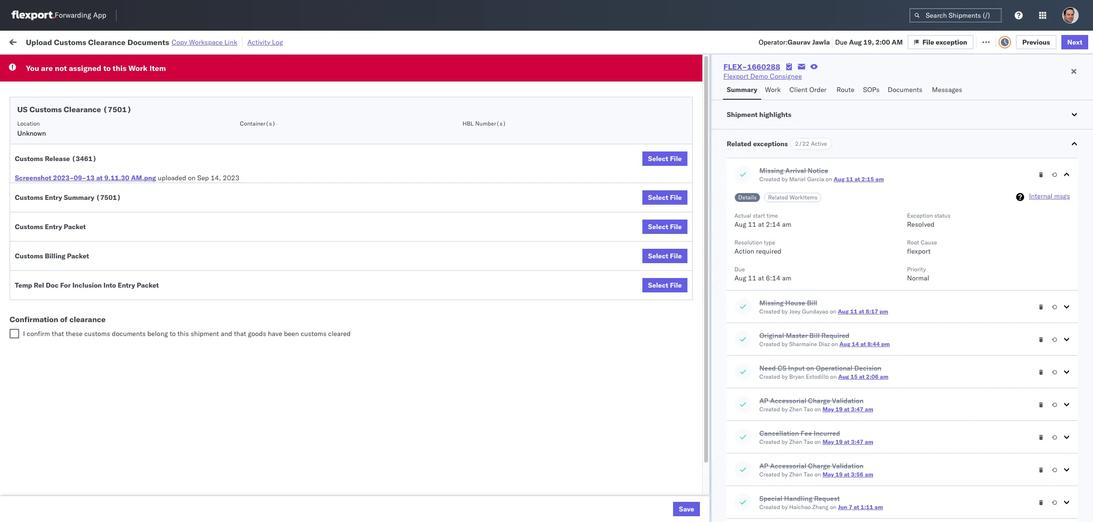 Task type: describe. For each thing, give the bounding box(es) containing it.
2 gvcu5265864 from the top
[[741, 347, 789, 356]]

confirmation of clearance
[[10, 315, 106, 324]]

5 ceau7522281, from the top
[[741, 178, 790, 187]]

from down us customs clearance (7501)
[[75, 115, 89, 124]]

1 flex-2130384 from the top
[[660, 411, 710, 419]]

09-
[[74, 174, 86, 182]]

client name
[[445, 77, 478, 84]]

summary inside button
[[727, 85, 758, 94]]

location unknown
[[17, 120, 46, 138]]

temp
[[15, 281, 32, 290]]

may for ap accessorial charge validation created by zhen tao on may 19 at 3:56 am
[[823, 471, 834, 478]]

at inside ap accessorial charge validation created by zhen tao on may 19 at 3:56 am
[[844, 471, 850, 478]]

zhen inside cancellation fee incurred created by zhen tao on may 19 at 3:47 am
[[790, 438, 803, 446]]

may for ap accessorial charge validation created by zhen tao on may 19 at 3:47 am
[[823, 406, 834, 413]]

3 1846748 from the top
[[681, 136, 710, 145]]

zhen for ap accessorial charge validation created by zhen tao on may 19 at 3:56 am
[[790, 471, 803, 478]]

work button
[[762, 81, 786, 100]]

screenshot 2023-09-13 at 9.11.30 am.png link
[[15, 173, 156, 183]]

1 upload customs clearance documents from the top
[[22, 199, 142, 208]]

0 horizontal spatial to
[[103, 63, 111, 73]]

5 2130387 from the top
[[681, 474, 710, 483]]

aug inside missing house bill created by joey gundayao on aug 11 at 8:17 pm
[[838, 308, 849, 315]]

created inside special handling request created by haichao zhang on jun 7 at 1:11 am
[[760, 504, 781, 511]]

4 flex-1846748 from the top
[[660, 158, 710, 166]]

4 lhuu7894563, from the top
[[741, 284, 791, 293]]

6:00
[[192, 263, 206, 272]]

3:47 inside cancellation fee incurred created by zhen tao on may 19 at 3:47 am
[[851, 438, 864, 446]]

delivery for 1:59 am cst, dec 14, 2022
[[52, 242, 77, 250]]

: for status
[[69, 59, 71, 66]]

container
[[741, 77, 767, 84]]

1 gaurav jawla from the top
[[971, 94, 1011, 103]]

pickup up of
[[52, 305, 73, 313]]

4 maeu9408431 from the top
[[820, 453, 868, 462]]

1662119
[[681, 369, 710, 377]]

at inside original master bill required created by sharmaine diaz on aug 14 at 8:44 pm
[[861, 341, 866, 348]]

original
[[760, 331, 785, 340]]

aug 11 at 8:17 pm button
[[838, 308, 889, 315]]

by inside ap accessorial charge validation created by zhen tao on may 19 at 3:56 am
[[782, 471, 788, 478]]

5 flex-2130387 from the top
[[660, 474, 710, 483]]

at inside special handling request created by haichao zhang on jun 7 at 1:11 am
[[854, 504, 860, 511]]

created inside missing house bill created by joey gundayao on aug 11 at 8:17 pm
[[760, 308, 781, 315]]

forwarding
[[55, 11, 91, 20]]

1 flex-2130387 from the top
[[660, 326, 710, 335]]

19 for ap accessorial charge validation created by zhen tao on may 19 at 3:47 am
[[836, 406, 843, 413]]

by inside ap accessorial charge validation created by zhen tao on may 19 at 3:47 am
[[782, 406, 788, 413]]

consignee inside button
[[524, 77, 551, 84]]

3 2130387 from the top
[[681, 390, 710, 398]]

3 schedule pickup from los angeles, ca from the top
[[22, 178, 140, 187]]

cs
[[778, 364, 787, 373]]

from up (3461)
[[75, 136, 89, 145]]

client for client name
[[445, 77, 461, 84]]

2 that from the left
[[234, 330, 246, 338]]

created inside the need cs input on operational decision created by bryan estodillo on aug 15 at 2:06 am
[[760, 373, 781, 380]]

type
[[764, 239, 776, 246]]

cancellation fee incurred created by zhen tao on may 19 at 3:47 am
[[760, 429, 874, 446]]

pm for 10:30
[[212, 326, 223, 335]]

by inside missing arrival notice created by mariel garcia on aug 11 at 2:15 am
[[782, 176, 788, 183]]

file for customs entry summary (7501)
[[670, 193, 682, 202]]

2 flex-2130387 from the top
[[660, 348, 710, 356]]

4 2130387 from the top
[[681, 453, 710, 462]]

billing
[[45, 252, 65, 260]]

5 maeu9408431 from the top
[[820, 474, 868, 483]]

unknown
[[17, 129, 46, 138]]

4 lhuu7894563, uetu5238478 from the top
[[741, 284, 839, 293]]

3 flex-1846748 from the top
[[660, 136, 710, 145]]

los for "confirm pickup from los angeles, ca" button
[[87, 263, 97, 271]]

0 vertical spatial upload
[[26, 37, 52, 47]]

schedule delivery appointment button for 10:30 pm cst, jan 23, 2023
[[22, 325, 118, 336]]

deadline
[[192, 77, 215, 84]]

2 vertical spatial entry
[[118, 281, 135, 290]]

0 horizontal spatial summary
[[64, 193, 94, 202]]

resize handle column header for deadline
[[308, 74, 320, 522]]

2 maeu9408431 from the top
[[820, 348, 868, 356]]

0 horizontal spatial this
[[113, 63, 127, 73]]

schedule pickup from los angeles, ca button for msdu7304509
[[22, 304, 140, 315]]

4 1889466 from the top
[[681, 284, 710, 293]]

decision
[[855, 364, 882, 373]]

shipment
[[191, 330, 219, 338]]

snoozed
[[201, 59, 223, 66]]

1 schedule from the top
[[22, 94, 50, 102]]

4 5, from the top
[[252, 179, 258, 187]]

at left risk
[[195, 37, 201, 46]]

1 account from the left
[[495, 495, 520, 504]]

order
[[810, 85, 827, 94]]

Search Shipments (/) text field
[[910, 8, 1003, 23]]

agent for jaehyung choi - test origin agent
[[1057, 326, 1075, 335]]

1 vertical spatial work
[[128, 63, 148, 73]]

los for ceau7522281, hlxu6269489, hlxu8034992 the schedule pickup from los angeles, ca button
[[90, 115, 101, 124]]

due for due aug 19, 2:00 am
[[836, 38, 848, 46]]

2 hlxu6269489, from the top
[[792, 115, 841, 124]]

13
[[86, 174, 95, 182]]

diaz
[[819, 341, 830, 348]]

3 schedule from the top
[[22, 136, 50, 145]]

work inside button
[[105, 37, 122, 46]]

client order
[[790, 85, 827, 94]]

1 karl from the left
[[528, 495, 540, 504]]

176 on track
[[225, 37, 264, 46]]

on inside missing arrival notice created by mariel garcia on aug 11 at 2:15 am
[[826, 176, 833, 183]]

flexport demo consignee link
[[724, 71, 802, 81]]

2 nov from the top
[[238, 115, 250, 124]]

select file button for customs entry summary (7501)
[[643, 190, 688, 205]]

9 schedule from the top
[[22, 326, 50, 335]]

6 hlxu6269489, from the top
[[792, 200, 841, 208]]

6 schedule from the top
[[22, 220, 50, 229]]

customs entry summary (7501)
[[15, 193, 121, 202]]

schedule delivery appointment link for 10:30 pm cst, jan 23, 2023
[[22, 325, 118, 335]]

delivery for 1:59 am cdt, nov 5, 2022
[[52, 94, 77, 102]]

test123456 for schedule delivery appointment 'link' for 1:59 am cdt, nov 5, 2022
[[820, 94, 860, 103]]

resize handle column header for workitem
[[174, 74, 186, 522]]

assigned
[[69, 63, 101, 73]]

schedule pickup from los angeles, ca button for ceau7522281, hlxu6269489, hlxu8034992
[[22, 114, 140, 125]]

1 horizontal spatial consignee
[[770, 72, 802, 81]]

handling
[[785, 495, 813, 503]]

1 maeu9408431 from the top
[[820, 326, 868, 335]]

flexport
[[908, 247, 931, 256]]

in
[[144, 59, 149, 66]]

2 flex-1889466 from the top
[[660, 242, 710, 251]]

risk
[[203, 37, 214, 46]]

created inside original master bill required created by sharmaine diaz on aug 14 at 8:44 pm
[[760, 341, 781, 348]]

workitem button
[[6, 75, 176, 85]]

schedule pickup from los angeles, ca link for lhuu7894563, uetu5238478
[[22, 220, 140, 230]]

3 hlxu8034992 from the top
[[843, 136, 890, 145]]

23, for 2023
[[253, 326, 264, 335]]

2 flex-1846748 from the top
[[660, 115, 710, 124]]

1 customs from the left
[[84, 330, 110, 338]]

missing for missing arrival notice
[[760, 166, 784, 175]]

by:
[[35, 59, 44, 67]]

5 hlxu8034992 from the top
[[843, 178, 890, 187]]

11 inside actual start time aug 11 at 2:14 am
[[748, 220, 757, 229]]

1 1:59 am cdt, nov 5, 2022 from the top
[[192, 94, 277, 103]]

4 ceau7522281, from the top
[[741, 157, 790, 166]]

by inside special handling request created by haichao zhang on jun 7 at 1:11 am
[[782, 504, 788, 511]]

3 hlxu6269489, from the top
[[792, 136, 841, 145]]

aug 15 at 2:06 am button
[[839, 373, 889, 380]]

file for customs release (3461)
[[670, 154, 682, 163]]

3 lhuu7894563, uetu5238478 from the top
[[741, 263, 839, 271]]

3 cdt, from the top
[[221, 136, 236, 145]]

1 gvcu5265864 from the top
[[741, 326, 789, 335]]

flex-1662119
[[660, 369, 710, 377]]

jaehyung choi - test destination agent
[[971, 369, 1092, 377]]

: for snoozed
[[223, 59, 225, 66]]

6 hlxu8034992 from the top
[[843, 200, 890, 208]]

3:47 inside ap accessorial charge validation created by zhen tao on may 19 at 3:47 am
[[851, 406, 864, 413]]

choi for origin
[[1001, 326, 1015, 335]]

4 schedule from the top
[[22, 157, 50, 166]]

action inside resolution type action required
[[735, 247, 755, 256]]

ap for ap accessorial charge validation created by zhen tao on may 19 at 3:56 am
[[760, 462, 769, 471]]

schedule pickup from los angeles, ca link for msdu7304509
[[22, 304, 140, 314]]

import
[[81, 37, 103, 46]]

3 flex-2130387 from the top
[[660, 390, 710, 398]]

flexport
[[724, 72, 749, 81]]

1 ocean fcl from the top
[[367, 94, 400, 103]]

2 schedule delivery appointment from the top
[[22, 157, 118, 166]]

2 upload customs clearance documents link from the top
[[22, 494, 142, 504]]

2 appointment from the top
[[79, 157, 118, 166]]

pickup up customs entry summary (7501)
[[52, 178, 73, 187]]

5 1:59 from the top
[[192, 242, 206, 251]]

2 lhuu7894563, from the top
[[741, 242, 791, 250]]

am inside ap accessorial charge validation created by zhen tao on may 19 at 3:47 am
[[865, 406, 874, 413]]

app
[[93, 11, 106, 20]]

0 vertical spatial 2023
[[223, 174, 240, 182]]

shipment
[[727, 110, 758, 119]]

4 nov from the top
[[238, 179, 250, 187]]

start
[[753, 212, 765, 219]]

0 vertical spatial 14,
[[211, 174, 221, 182]]

aug inside original master bill required created by sharmaine diaz on aug 14 at 8:44 pm
[[840, 341, 851, 348]]

tao for ap accessorial charge validation created by zhen tao on may 19 at 3:56 am
[[804, 471, 813, 478]]

1 2130387 from the top
[[681, 326, 710, 335]]

hbl
[[463, 120, 474, 127]]

aug inside due aug 11 at 6:14 am
[[735, 274, 747, 283]]

upload inside button
[[22, 199, 44, 208]]

numbers for container numbers
[[768, 77, 792, 84]]

charge for ap accessorial charge validation created by zhen tao on may 19 at 3:56 am
[[809, 462, 831, 471]]

3 flex-1889466 from the top
[[660, 263, 710, 272]]

confirm delivery link
[[22, 283, 73, 293]]

aug 11 at 2:15 am button
[[834, 176, 884, 183]]

message (10)
[[129, 37, 173, 46]]

4 cdt, from the top
[[221, 179, 236, 187]]

3 nov from the top
[[238, 136, 250, 145]]

confirm pickup from los angeles, ca link
[[22, 262, 136, 272]]

log
[[272, 38, 283, 46]]

3 ceau7522281, hlxu6269489, hlxu8034992 from the top
[[741, 136, 890, 145]]

msgs
[[1055, 192, 1071, 201]]

5 hlxu6269489, from the top
[[792, 178, 841, 187]]

have
[[268, 330, 282, 338]]

created inside ap accessorial charge validation created by zhen tao on may 19 at 3:47 am
[[760, 406, 781, 413]]

on left sep
[[188, 174, 196, 182]]

2 account from the left
[[573, 495, 598, 504]]

angeles, down us customs clearance (7501)
[[103, 115, 129, 124]]

at inside ap accessorial charge validation created by zhen tao on may 19 at 3:47 am
[[844, 406, 850, 413]]

0 vertical spatial jawla
[[813, 38, 830, 46]]

ap for ap accessorial charge validation created by zhen tao on may 19 at 3:47 am
[[760, 397, 769, 405]]

4 1:59 am cdt, nov 5, 2022 from the top
[[192, 179, 277, 187]]

test123456 for third schedule pickup from los angeles, ca link
[[820, 179, 860, 187]]

angeles, inside button
[[99, 263, 125, 271]]

notice
[[808, 166, 829, 175]]

776
[[181, 37, 193, 46]]

angeles, down upload customs clearance documents button
[[103, 220, 129, 229]]

choi for destination
[[1001, 369, 1015, 377]]

am inside actual start time aug 11 at 2:14 am
[[783, 220, 792, 229]]

on up estodillo
[[807, 364, 815, 373]]

related workitems
[[769, 194, 818, 201]]

mbl/mawb
[[820, 77, 853, 84]]

from up clearance
[[75, 305, 89, 313]]

cancellation
[[760, 429, 799, 438]]

cst, for 1:59
[[221, 242, 236, 251]]

resize handle column header for mbl/mawb numbers
[[954, 74, 966, 522]]

special handling request created by haichao zhang on jun 7 at 1:11 am
[[760, 495, 884, 511]]

4 flex-1889466 from the top
[[660, 284, 710, 293]]

maeu9736123
[[820, 305, 868, 314]]

route
[[837, 85, 855, 94]]

angeles, down into
[[103, 305, 129, 313]]

i confirm that these customs documents belong to this shipment and that goods have been customs cleared
[[23, 330, 351, 338]]

2 vertical spatial gaurav
[[971, 158, 992, 166]]

11 inside missing arrival notice created by mariel garcia on aug 11 at 2:15 am
[[846, 176, 854, 183]]

copy workspace link button
[[172, 38, 237, 46]]

select file for customs entry summary (7501)
[[648, 193, 682, 202]]

screenshot 2023-09-13 at 9.11.30 am.png uploaded on sep 14, 2023
[[15, 174, 240, 182]]

schedule pickup from los angeles, ca button for lhuu7894563, uetu5238478
[[22, 220, 140, 230]]

required
[[756, 247, 782, 256]]

due aug 19, 2:00 am
[[836, 38, 903, 46]]

belong
[[147, 330, 168, 338]]

10 resize handle column header from the left
[[1033, 74, 1044, 522]]

select file for customs release (3461)
[[648, 154, 682, 163]]

zhen for ap accessorial charge validation created by zhen tao on may 19 at 3:47 am
[[790, 406, 803, 413]]

cst, for 10:30
[[224, 326, 239, 335]]

2 2130387 from the top
[[681, 348, 710, 356]]

operational
[[816, 364, 853, 373]]

house
[[786, 299, 806, 307]]

workitems
[[790, 194, 818, 201]]

numbers for mbl/mawb numbers
[[855, 77, 878, 84]]

1 hlxu8034992 from the top
[[843, 94, 890, 103]]

schedule delivery appointment button for 1:59 am cdt, nov 5, 2022
[[22, 93, 118, 104]]

messages button
[[929, 81, 968, 100]]

pickup down customs entry summary (7501)
[[52, 220, 73, 229]]

clearance inside upload customs clearance documents button
[[74, 199, 105, 208]]

appointment for 10:30 pm cst, jan 23, 2023
[[79, 326, 118, 335]]

3 zimu3048342 from the top
[[820, 495, 865, 504]]

estodillo
[[806, 373, 829, 380]]

by inside original master bill required created by sharmaine diaz on aug 14 at 8:44 pm
[[782, 341, 788, 348]]

tao inside cancellation fee incurred created by zhen tao on may 19 at 3:47 am
[[804, 438, 813, 446]]

1 flex-1846748 from the top
[[660, 94, 710, 103]]

3 maeu9408431 from the top
[[820, 390, 868, 398]]

internal msgs
[[1030, 192, 1071, 201]]

6 ceau7522281, from the top
[[741, 200, 790, 208]]

5 fcl from the top
[[388, 263, 400, 272]]

confirm
[[27, 330, 50, 338]]

actual start time aug 11 at 2:14 am
[[735, 212, 792, 229]]

23, for 2022
[[251, 263, 262, 272]]

select file button for temp rel doc for inclusion into entry packet
[[643, 278, 688, 293]]

flex-1893174
[[660, 305, 710, 314]]

1 integration test account - karl lagerfeld from the left
[[445, 495, 570, 504]]

at inside the need cs input on operational decision created by bryan estodillo on aug 15 at 2:06 am
[[860, 373, 865, 380]]

missing house bill created by joey gundayao on aug 11 at 8:17 pm
[[760, 299, 889, 315]]

11 inside due aug 11 at 6:14 am
[[748, 274, 757, 283]]

aug left 19, at the right of page
[[850, 38, 862, 46]]

confirmation
[[10, 315, 58, 324]]

time
[[767, 212, 778, 219]]

root
[[908, 239, 920, 246]]

at right 13
[[96, 174, 103, 182]]

by inside missing house bill created by joey gundayao on aug 11 at 8:17 pm
[[782, 308, 788, 315]]

7
[[849, 504, 853, 511]]

angeles, right 13
[[103, 178, 129, 187]]

0 vertical spatial gaurav
[[788, 38, 811, 46]]

goods
[[248, 330, 266, 338]]

packet for customs billing packet
[[67, 252, 89, 260]]

1 integration from the left
[[445, 495, 478, 504]]

2 vertical spatial packet
[[137, 281, 159, 290]]

select for customs entry packet
[[648, 223, 669, 231]]

on right 176
[[239, 37, 247, 46]]

select for customs entry summary (7501)
[[648, 193, 669, 202]]

import work
[[81, 37, 122, 46]]

documents inside "button"
[[888, 85, 923, 94]]

176
[[225, 37, 238, 46]]

4 fcl from the top
[[388, 242, 400, 251]]

2 gaurav jawla from the top
[[971, 158, 1011, 166]]

schedule pickup from los angeles, ca for msdu7304509
[[22, 305, 140, 313]]

validation for ap accessorial charge validation created by zhen tao on may 19 at 3:56 am
[[832, 462, 864, 471]]

3 gvcu5265864 from the top
[[741, 389, 789, 398]]

previous
[[1023, 38, 1051, 46]]

pickup down us customs clearance (7501)
[[52, 115, 73, 124]]

resize handle column header for consignee
[[628, 74, 640, 522]]

2 vertical spatial jawla
[[994, 158, 1011, 166]]

may 19 at 3:47 am button for cancellation fee incurred
[[823, 438, 874, 446]]

19 inside cancellation fee incurred created by zhen tao on may 19 at 3:47 am
[[836, 438, 843, 446]]

am inside cancellation fee incurred created by zhen tao on may 19 at 3:47 am
[[865, 438, 874, 446]]

exceptions
[[754, 140, 788, 148]]

operator: gaurav jawla
[[759, 38, 830, 46]]

flex id button
[[640, 75, 727, 85]]

select for customs release (3461)
[[648, 154, 669, 163]]

exception status resolved
[[908, 212, 951, 229]]

cause
[[921, 239, 938, 246]]

charge for ap accessorial charge validation created by zhen tao on may 19 at 3:47 am
[[809, 397, 831, 405]]

by inside cancellation fee incurred created by zhen tao on may 19 at 3:47 am
[[782, 438, 788, 446]]

3 2130384 from the top
[[681, 495, 710, 504]]

details
[[739, 194, 757, 201]]

2 vertical spatial upload
[[22, 495, 44, 503]]

2 integration test account - karl lagerfeld from the left
[[524, 495, 649, 504]]



Task type: vqa. For each thing, say whether or not it's contained in the screenshot.


Task type: locate. For each thing, give the bounding box(es) containing it.
0 vertical spatial may
[[823, 406, 834, 413]]

route button
[[833, 81, 860, 100]]

work right import
[[105, 37, 122, 46]]

pm right 8:44
[[882, 341, 890, 348]]

0 vertical spatial pm
[[208, 263, 218, 272]]

1 horizontal spatial lagerfeld
[[620, 495, 649, 504]]

1 ceau7522281, hlxu6269489, hlxu8034992 from the top
[[741, 94, 890, 103]]

776 at risk
[[181, 37, 214, 46]]

9 resize handle column header from the left
[[954, 74, 966, 522]]

work down container numbers button
[[765, 85, 781, 94]]

2 customs from the left
[[301, 330, 327, 338]]

6 resize handle column header from the left
[[628, 74, 640, 522]]

None checkbox
[[10, 329, 19, 339]]

2 vertical spatial pm
[[208, 495, 218, 504]]

documents inside button
[[107, 199, 142, 208]]

1 vertical spatial charge
[[809, 462, 831, 471]]

may inside ap accessorial charge validation created by zhen tao on may 19 at 3:56 am
[[823, 471, 834, 478]]

due for due aug 11 at 6:14 am
[[735, 266, 745, 273]]

10:30 pm cst, jan 23, 2023
[[192, 326, 282, 335]]

1 lhuu7894563, uetu5238478 from the top
[[741, 221, 839, 229]]

2 hlxu8034992 from the top
[[843, 115, 890, 124]]

2 horizontal spatial work
[[765, 85, 781, 94]]

cst, left "jan"
[[224, 326, 239, 335]]

0 horizontal spatial that
[[52, 330, 64, 338]]

resolved
[[908, 220, 935, 229]]

ceau7522281, down shipment highlights
[[741, 136, 790, 145]]

2:14
[[766, 220, 781, 229]]

pm inside original master bill required created by sharmaine diaz on aug 14 at 8:44 pm
[[882, 341, 890, 348]]

arrival
[[786, 166, 806, 175]]

2 zhen from the top
[[790, 438, 803, 446]]

1 horizontal spatial that
[[234, 330, 246, 338]]

2:06
[[867, 373, 879, 380]]

1 horizontal spatial to
[[170, 330, 176, 338]]

maeu9408431 up the 14
[[820, 326, 868, 335]]

1 horizontal spatial karl
[[606, 495, 618, 504]]

0 vertical spatial validation
[[832, 397, 864, 405]]

2 vertical spatial tao
[[804, 471, 813, 478]]

schedule delivery appointment for 1:59 am cst, dec 14, 2022
[[22, 242, 118, 250]]

on inside special handling request created by haichao zhang on jun 7 at 1:11 am
[[830, 504, 837, 511]]

dec for 23,
[[237, 263, 249, 272]]

1 schedule delivery appointment link from the top
[[22, 93, 118, 103]]

from right 2023-
[[75, 178, 89, 187]]

1 horizontal spatial customs
[[301, 330, 327, 338]]

1 5, from the top
[[252, 94, 258, 103]]

nyku9743990 up 'cancellation'
[[741, 411, 788, 419]]

lhuu7894563, down 2:14
[[741, 242, 791, 250]]

1 vertical spatial 3:47
[[851, 438, 864, 446]]

1 vertical spatial agent
[[1074, 369, 1092, 377]]

5 schedule pickup from los angeles, ca button from the top
[[22, 304, 140, 315]]

3 select file from the top
[[648, 223, 682, 231]]

schedule pickup from los angeles, ca link for ceau7522281, hlxu6269489, hlxu8034992
[[22, 114, 140, 124]]

next button
[[1062, 35, 1089, 49]]

1 vertical spatial confirm
[[22, 284, 47, 292]]

2 schedule pickup from los angeles, ca link from the top
[[22, 136, 140, 145]]

schedule delivery appointment
[[22, 94, 118, 102], [22, 157, 118, 166], [22, 242, 118, 250], [22, 326, 118, 335]]

5 1846748 from the top
[[681, 179, 710, 187]]

6 fcl from the top
[[388, 495, 400, 504]]

schedule pickup from los angeles, ca up clearance
[[22, 305, 140, 313]]

pm right 7:30
[[208, 495, 218, 504]]

3 1:59 am cdt, nov 5, 2022 from the top
[[192, 136, 277, 145]]

am inside ap accessorial charge validation created by zhen tao on may 19 at 3:56 am
[[865, 471, 874, 478]]

0 horizontal spatial action
[[735, 247, 755, 256]]

los up (3461)
[[90, 136, 101, 145]]

nov
[[238, 94, 250, 103], [238, 115, 250, 124], [238, 136, 250, 145], [238, 179, 250, 187]]

at inside due aug 11 at 6:14 am
[[759, 274, 765, 283]]

shipment highlights
[[727, 110, 792, 119]]

1 vertical spatial 14,
[[252, 242, 262, 251]]

abcd1234560
[[741, 368, 789, 377]]

schedule delivery appointment for 10:30 pm cst, jan 23, 2023
[[22, 326, 118, 335]]

1 vertical spatial upload
[[22, 199, 44, 208]]

agent
[[1057, 326, 1075, 335], [1074, 369, 1092, 377]]

on right gundayao
[[830, 308, 837, 315]]

id
[[657, 77, 663, 84]]

1 vertical spatial may
[[823, 438, 834, 446]]

2 flex-2130384 from the top
[[660, 432, 710, 441]]

1 upload customs clearance documents link from the top
[[22, 199, 142, 208]]

4 resize handle column header from the left
[[429, 74, 441, 522]]

customs billing packet
[[15, 252, 89, 260]]

my work
[[10, 35, 52, 48]]

by up handling
[[782, 471, 788, 478]]

3 schedule pickup from los angeles, ca link from the top
[[22, 178, 140, 187]]

from down upload customs clearance documents button
[[75, 220, 89, 229]]

0 vertical spatial 23,
[[251, 263, 262, 272]]

work inside button
[[765, 85, 781, 94]]

pm right 8:17
[[880, 308, 889, 315]]

cst, for 6:00
[[220, 263, 235, 272]]

select for customs billing packet
[[648, 252, 669, 260]]

tao
[[804, 406, 813, 413], [804, 438, 813, 446], [804, 471, 813, 478]]

2 karl from the left
[[606, 495, 618, 504]]

schedule delivery appointment button for 1:59 am cst, dec 14, 2022
[[22, 241, 118, 252]]

2 vertical spatial nyku9743990
[[741, 495, 788, 504]]

1 vertical spatial client
[[790, 85, 808, 94]]

2/22 active
[[796, 140, 828, 147]]

los
[[90, 115, 101, 124], [90, 136, 101, 145], [90, 178, 101, 187], [90, 220, 101, 229], [87, 263, 97, 271], [90, 305, 101, 313]]

related up time
[[769, 194, 789, 201]]

4 gvcu5265864 from the top
[[741, 453, 789, 461]]

numbers inside container numbers button
[[768, 77, 792, 84]]

at inside missing arrival notice created by mariel garcia on aug 11 at 2:15 am
[[855, 176, 861, 183]]

los down upload customs clearance documents button
[[90, 220, 101, 229]]

at right the 14
[[861, 341, 866, 348]]

los for third the schedule pickup from los angeles, ca button from the top of the page
[[90, 178, 101, 187]]

screenshot
[[15, 174, 51, 182]]

aug 14 at 8:44 pm button
[[840, 341, 890, 348]]

1 1889466 from the top
[[681, 221, 710, 230]]

resize handle column header for container numbers
[[803, 74, 815, 522]]

on up incurred
[[815, 406, 821, 413]]

am inside missing arrival notice created by mariel garcia on aug 11 at 2:15 am
[[876, 176, 884, 183]]

2 nyku9743990 from the top
[[741, 432, 788, 440]]

input
[[789, 364, 805, 373]]

test123456 down the aug 11 at 2:15 am button on the top
[[820, 200, 860, 208]]

related workitems button
[[765, 193, 822, 202]]

pm for 7:30
[[208, 495, 218, 504]]

operator:
[[759, 38, 788, 46]]

client name button
[[441, 75, 509, 85]]

nyku9743990 left fee on the bottom right of the page
[[741, 432, 788, 440]]

2 validation from the top
[[832, 462, 864, 471]]

3 uetu5238478 from the top
[[792, 263, 839, 271]]

on inside missing house bill created by joey gundayao on aug 11 at 8:17 pm
[[830, 308, 837, 315]]

0 vertical spatial work
[[105, 37, 122, 46]]

3 1:59 from the top
[[192, 136, 206, 145]]

ap inside ap accessorial charge validation created by zhen tao on may 19 at 3:56 am
[[760, 462, 769, 471]]

us
[[17, 105, 28, 114]]

client left name
[[445, 77, 461, 84]]

1 jaehyung from the top
[[971, 326, 999, 335]]

(7501) down the workitem button
[[103, 105, 132, 114]]

zhen up handling
[[790, 471, 803, 478]]

at right 7
[[854, 504, 860, 511]]

2 numbers from the left
[[855, 77, 878, 84]]

1 vertical spatial (7501)
[[96, 193, 121, 202]]

gundayao
[[802, 308, 829, 315]]

select file for temp rel doc for inclusion into entry packet
[[648, 281, 682, 290]]

zhen inside ap accessorial charge validation created by zhen tao on may 19 at 3:56 am
[[790, 471, 803, 478]]

documents
[[112, 330, 146, 338]]

1 vertical spatial nyku9743990
[[741, 432, 788, 440]]

gvcu5265864 down 'cancellation'
[[741, 453, 789, 461]]

0 vertical spatial due
[[836, 38, 848, 46]]

0 vertical spatial flex-2130384
[[660, 411, 710, 419]]

appointment for 1:59 am cdt, nov 5, 2022
[[79, 94, 118, 102]]

on down incurred
[[815, 438, 821, 446]]

gvcu5265864 up need
[[741, 347, 789, 356]]

tao inside ap accessorial charge validation created by zhen tao on may 19 at 3:56 am
[[804, 471, 813, 478]]

bill inside original master bill required created by sharmaine diaz on aug 14 at 8:44 pm
[[810, 331, 820, 340]]

tao inside ap accessorial charge validation created by zhen tao on may 19 at 3:47 am
[[804, 406, 813, 413]]

created inside cancellation fee incurred created by zhen tao on may 19 at 3:47 am
[[760, 438, 781, 446]]

0 vertical spatial nyku9743990
[[741, 411, 788, 419]]

4 1846748 from the top
[[681, 158, 710, 166]]

5 created from the top
[[760, 406, 781, 413]]

details button
[[735, 193, 761, 202]]

on
[[239, 37, 247, 46], [188, 174, 196, 182], [826, 176, 833, 183], [830, 308, 837, 315], [832, 341, 838, 348], [807, 364, 815, 373], [831, 373, 837, 380], [815, 406, 821, 413], [815, 438, 821, 446], [815, 471, 821, 478], [830, 504, 837, 511]]

number(s)
[[475, 120, 506, 127]]

aug inside missing arrival notice created by mariel garcia on aug 11 at 2:15 am
[[834, 176, 845, 183]]

delivery for 10:30 pm cst, jan 23, 2023
[[52, 326, 77, 335]]

pm for 6:00
[[208, 263, 218, 272]]

0 vertical spatial this
[[113, 63, 127, 73]]

2 vertical spatial 2023
[[258, 495, 275, 504]]

may inside cancellation fee incurred created by zhen tao on may 19 at 3:47 am
[[823, 438, 834, 446]]

agent right origin
[[1057, 326, 1075, 335]]

2 1:59 from the top
[[192, 115, 206, 124]]

1 vertical spatial upload customs clearance documents link
[[22, 494, 142, 504]]

confirm inside button
[[22, 284, 47, 292]]

confirm for confirm delivery
[[22, 284, 47, 292]]

0 vertical spatial 3:47
[[851, 406, 864, 413]]

5 schedule pickup from los angeles, ca from the top
[[22, 305, 140, 313]]

schedule pickup from los angeles, ca for ceau7522281, hlxu6269489, hlxu8034992
[[22, 115, 140, 124]]

due inside due aug 11 at 6:14 am
[[735, 266, 745, 273]]

to
[[103, 63, 111, 73], [170, 330, 176, 338]]

on left jun
[[830, 504, 837, 511]]

appointment for 1:59 am cst, dec 14, 2022
[[79, 242, 118, 250]]

1 vertical spatial bill
[[810, 331, 820, 340]]

19 inside ap accessorial charge validation created by zhen tao on may 19 at 3:56 am
[[836, 471, 843, 478]]

0 vertical spatial agent
[[1057, 326, 1075, 335]]

4 schedule pickup from los angeles, ca button from the top
[[22, 220, 140, 230]]

resize handle column header
[[174, 74, 186, 522], [308, 74, 320, 522], [351, 74, 362, 522], [429, 74, 441, 522], [508, 74, 519, 522], [628, 74, 640, 522], [725, 74, 736, 522], [803, 74, 815, 522], [954, 74, 966, 522], [1033, 74, 1044, 522], [1069, 74, 1081, 522]]

from
[[75, 115, 89, 124], [75, 136, 89, 145], [75, 178, 89, 187], [75, 220, 89, 229], [71, 263, 85, 271], [75, 305, 89, 313]]

0 vertical spatial upload customs clearance documents
[[22, 199, 142, 208]]

schedule delivery appointment button up us customs clearance (7501)
[[22, 93, 118, 104]]

Search Work text field
[[771, 34, 875, 49]]

am down "2:06"
[[865, 406, 874, 413]]

schedule delivery appointment link for 1:59 am cdt, nov 5, 2022
[[22, 93, 118, 103]]

pickup inside button
[[48, 263, 69, 271]]

0 horizontal spatial lagerfeld
[[542, 495, 570, 504]]

ca inside button
[[127, 263, 136, 271]]

select file for customs billing packet
[[648, 252, 682, 260]]

select file for customs entry packet
[[648, 223, 682, 231]]

charge down cancellation fee incurred created by zhen tao on may 19 at 3:47 am
[[809, 462, 831, 471]]

tao up fee on the bottom right of the page
[[804, 406, 813, 413]]

2 3:47 from the top
[[851, 438, 864, 446]]

1 vertical spatial gaurav
[[971, 94, 992, 103]]

summary
[[727, 85, 758, 94], [64, 193, 94, 202]]

5 test123456 from the top
[[820, 200, 860, 208]]

1 vertical spatial jaehyung
[[971, 369, 999, 377]]

1 vertical spatial dec
[[237, 263, 249, 272]]

jaehyung for jaehyung choi - test destination agent
[[971, 369, 999, 377]]

jaehyung for jaehyung choi - test origin agent
[[971, 326, 999, 335]]

schedule delivery appointment link for 1:59 am cst, dec 14, 2022
[[22, 241, 118, 251]]

flex-1889466 button
[[645, 218, 712, 232], [645, 218, 712, 232], [645, 240, 712, 253], [645, 240, 712, 253], [645, 261, 712, 274], [645, 261, 712, 274], [645, 282, 712, 295], [645, 282, 712, 295]]

these
[[66, 330, 83, 338]]

accessorial for ap accessorial charge validation created by zhen tao on may 19 at 3:47 am
[[770, 397, 807, 405]]

2023 for feb
[[258, 495, 275, 504]]

may inside ap accessorial charge validation created by zhen tao on may 19 at 3:47 am
[[823, 406, 834, 413]]

1 horizontal spatial :
[[223, 59, 225, 66]]

missing inside missing arrival notice created by mariel garcia on aug 11 at 2:15 am
[[760, 166, 784, 175]]

los inside button
[[87, 263, 97, 271]]

from inside confirm pickup from los angeles, ca link
[[71, 263, 85, 271]]

confirm for confirm pickup from los angeles, ca
[[22, 263, 47, 271]]

4 ceau7522281, hlxu6269489, hlxu8034992 from the top
[[741, 157, 890, 166]]

missing left 'house'
[[760, 299, 784, 307]]

pm inside missing house bill created by joey gundayao on aug 11 at 8:17 pm
[[880, 308, 889, 315]]

fee
[[801, 429, 812, 438]]

choi left origin
[[1001, 326, 1015, 335]]

confirm inside button
[[22, 263, 47, 271]]

2 schedule delivery appointment link from the top
[[22, 157, 118, 166]]

1 vertical spatial pm
[[212, 326, 223, 335]]

11 inside missing house bill created by joey gundayao on aug 11 at 8:17 pm
[[851, 308, 858, 315]]

file for customs entry packet
[[670, 223, 682, 231]]

0 vertical spatial packet
[[64, 223, 86, 231]]

at inside cancellation fee incurred created by zhen tao on may 19 at 3:47 am
[[844, 438, 850, 446]]

0 vertical spatial 19
[[836, 406, 843, 413]]

1:11
[[861, 504, 874, 511]]

rel
[[34, 281, 44, 290]]

created down 'cancellation'
[[760, 438, 781, 446]]

select file button for customs entry packet
[[643, 220, 688, 234]]

2 select file from the top
[[648, 193, 682, 202]]

dec for 14,
[[237, 242, 250, 251]]

5 flex-1846748 from the top
[[660, 179, 710, 187]]

1 1846748 from the top
[[681, 94, 710, 103]]

0 vertical spatial tao
[[804, 406, 813, 413]]

at up "may 19 at 3:56 am" button
[[844, 438, 850, 446]]

fcl
[[388, 94, 400, 103], [388, 136, 400, 145], [388, 179, 400, 187], [388, 242, 400, 251], [388, 263, 400, 272], [388, 495, 400, 504]]

request
[[815, 495, 840, 503]]

3 lhuu7894563, from the top
[[741, 263, 791, 271]]

at down aug 15 at 2:06 am button
[[844, 406, 850, 413]]

schedule delivery appointment link down of
[[22, 325, 118, 335]]

for
[[92, 59, 100, 66]]

test123456 down the notice
[[820, 179, 860, 187]]

aug inside actual start time aug 11 at 2:14 am
[[735, 220, 747, 229]]

created left mariel
[[760, 176, 781, 183]]

filtered by:
[[10, 59, 44, 67]]

delivery inside button
[[48, 284, 73, 292]]

jan
[[241, 326, 252, 335]]

1 schedule delivery appointment button from the top
[[22, 93, 118, 104]]

lhuu7894563, up 6:14
[[741, 263, 791, 271]]

batch
[[1040, 37, 1058, 46]]

may 19 at 3:47 am button for ap accessorial charge validation
[[823, 406, 874, 413]]

select for temp rel doc for inclusion into entry packet
[[648, 281, 669, 290]]

charge down estodillo
[[809, 397, 831, 405]]

2 vertical spatial 2130384
[[681, 495, 710, 504]]

0 vertical spatial charge
[[809, 397, 831, 405]]

resize handle column header for client name
[[508, 74, 519, 522]]

1846748
[[681, 94, 710, 103], [681, 115, 710, 124], [681, 136, 710, 145], [681, 158, 710, 166], [681, 179, 710, 187], [681, 200, 710, 208]]

agent for jaehyung choi - test destination agent
[[1074, 369, 1092, 377]]

1 horizontal spatial numbers
[[855, 77, 878, 84]]

2 schedule from the top
[[22, 115, 50, 124]]

2 select file button from the top
[[643, 190, 688, 205]]

by up 'cancellation'
[[782, 406, 788, 413]]

1 zhen from the top
[[790, 406, 803, 413]]

1 zimu3048342 from the top
[[820, 411, 865, 419]]

schedule pickup from los angeles, ca button up (3461)
[[22, 136, 140, 146]]

0 vertical spatial missing
[[760, 166, 784, 175]]

(7501) for us customs clearance (7501)
[[103, 105, 132, 114]]

19 for ap accessorial charge validation created by zhen tao on may 19 at 3:56 am
[[836, 471, 843, 478]]

nyku9743990 left haichao
[[741, 495, 788, 504]]

by inside the need cs input on operational decision created by bryan estodillo on aug 15 at 2:06 am
[[782, 373, 788, 380]]

abcdefg78456546
[[820, 284, 884, 293]]

1 vertical spatial zhen
[[790, 438, 803, 446]]

customs right 'been'
[[301, 330, 327, 338]]

am inside the need cs input on operational decision created by bryan estodillo on aug 15 at 2:06 am
[[880, 373, 889, 380]]

upload
[[26, 37, 52, 47], [22, 199, 44, 208], [22, 495, 44, 503]]

zhen inside ap accessorial charge validation created by zhen tao on may 19 at 3:47 am
[[790, 406, 803, 413]]

0 vertical spatial may 19 at 3:47 am button
[[823, 406, 874, 413]]

container numbers
[[741, 77, 792, 84]]

schedule delivery appointment link up us customs clearance (7501)
[[22, 93, 118, 103]]

1 vertical spatial validation
[[832, 462, 864, 471]]

customs inside button
[[46, 199, 73, 208]]

2 by from the top
[[782, 308, 788, 315]]

this right for
[[113, 63, 127, 73]]

2 ap from the top
[[760, 462, 769, 471]]

23, down the 1:59 am cst, dec 14, 2022
[[251, 263, 262, 272]]

3 1889466 from the top
[[681, 263, 710, 272]]

14, up '6:00 pm cst, dec 23, 2022' on the bottom of the page
[[252, 242, 262, 251]]

packet up confirm pickup from los angeles, ca link
[[67, 252, 89, 260]]

1 vertical spatial related
[[769, 194, 789, 201]]

no
[[227, 59, 235, 66]]

ap inside ap accessorial charge validation created by zhen tao on may 19 at 3:47 am
[[760, 397, 769, 405]]

2 1846748 from the top
[[681, 115, 710, 124]]

lhuu7894563, uetu5238478 down time
[[741, 221, 839, 229]]

angeles, up 9.11.30
[[103, 136, 129, 145]]

am inside due aug 11 at 6:14 am
[[783, 274, 792, 283]]

0 vertical spatial entry
[[45, 193, 62, 202]]

11
[[846, 176, 854, 183], [748, 220, 757, 229], [748, 274, 757, 283], [851, 308, 858, 315]]

1 vertical spatial this
[[178, 330, 189, 338]]

11 left 6:14
[[748, 274, 757, 283]]

2 vertical spatial flex-2130384
[[660, 495, 710, 504]]

validation inside ap accessorial charge validation created by zhen tao on may 19 at 3:47 am
[[832, 397, 864, 405]]

numbers inside mbl/mawb numbers button
[[855, 77, 878, 84]]

7 schedule from the top
[[22, 242, 50, 250]]

2 charge from the top
[[809, 462, 831, 471]]

accessorial inside ap accessorial charge validation created by zhen tao on may 19 at 3:56 am
[[770, 462, 807, 471]]

maeu9408431 down 15
[[820, 390, 868, 398]]

0 horizontal spatial due
[[735, 266, 745, 273]]

1 nyku9743990 from the top
[[741, 411, 788, 419]]

appointment
[[79, 94, 118, 102], [79, 157, 118, 166], [79, 242, 118, 250], [79, 326, 118, 335]]

0 horizontal spatial related
[[727, 140, 752, 148]]

on down the operational
[[831, 373, 837, 380]]

4 schedule delivery appointment from the top
[[22, 326, 118, 335]]

1 vertical spatial 19
[[836, 438, 843, 446]]

1 vertical spatial gaurav jawla
[[971, 158, 1011, 166]]

resize handle column header for flex id
[[725, 74, 736, 522]]

entry down 2023-
[[45, 193, 62, 202]]

schedule pickup from los angeles, ca link down upload customs clearance documents button
[[22, 220, 140, 230]]

msdu7304509
[[741, 305, 790, 314]]

created inside ap accessorial charge validation created by zhen tao on may 19 at 3:56 am
[[760, 471, 781, 478]]

1 select file button from the top
[[643, 152, 688, 166]]

19 down incurred
[[836, 438, 843, 446]]

entry for summary
[[45, 193, 62, 202]]

2 ceau7522281, from the top
[[741, 115, 790, 124]]

zhen down fee on the bottom right of the page
[[790, 438, 803, 446]]

1 may from the top
[[823, 406, 834, 413]]

test123456 up the notice
[[820, 136, 860, 145]]

1 vertical spatial due
[[735, 266, 745, 273]]

0 horizontal spatial customs
[[84, 330, 110, 338]]

ap
[[760, 397, 769, 405], [760, 462, 769, 471]]

at right 15
[[860, 373, 865, 380]]

packet for customs entry packet
[[64, 223, 86, 231]]

consignee
[[770, 72, 802, 81], [524, 77, 551, 84]]

1 select file from the top
[[648, 154, 682, 163]]

0 horizontal spatial work
[[105, 37, 122, 46]]

schedule delivery appointment up us customs clearance (7501)
[[22, 94, 118, 102]]

0 horizontal spatial 14,
[[211, 174, 221, 182]]

bill up gundayao
[[807, 299, 818, 307]]

am inside special handling request created by haichao zhang on jun 7 at 1:11 am
[[875, 504, 884, 511]]

0 vertical spatial gaurav jawla
[[971, 94, 1011, 103]]

0 vertical spatial summary
[[727, 85, 758, 94]]

2 lhuu7894563, uetu5238478 from the top
[[741, 242, 839, 250]]

pickup up release
[[52, 136, 73, 145]]

0 vertical spatial pm
[[880, 308, 889, 315]]

lhuu7894563, uetu5238478 up 'house'
[[741, 284, 839, 293]]

1 may 19 at 3:47 am button from the top
[[823, 406, 874, 413]]

created inside missing arrival notice created by mariel garcia on aug 11 at 2:15 am
[[760, 176, 781, 183]]

client for client order
[[790, 85, 808, 94]]

8 resize handle column header from the left
[[803, 74, 815, 522]]

test123456 for fourth schedule pickup from los angeles, ca link from the bottom
[[820, 136, 860, 145]]

(7501) for customs entry summary (7501)
[[96, 193, 121, 202]]

2 vertical spatial zhen
[[790, 471, 803, 478]]

schedule pickup from los angeles, ca down us customs clearance (7501)
[[22, 115, 140, 124]]

been
[[284, 330, 299, 338]]

gvcu5265864 up "special"
[[741, 474, 789, 483]]

1 fcl from the top
[[388, 94, 400, 103]]

ap down abcd1234560 at bottom right
[[760, 397, 769, 405]]

1 horizontal spatial related
[[769, 194, 789, 201]]

entry
[[45, 193, 62, 202], [45, 223, 62, 231], [118, 281, 135, 290]]

on inside ap accessorial charge validation created by zhen tao on may 19 at 3:56 am
[[815, 471, 821, 478]]

1 horizontal spatial account
[[573, 495, 598, 504]]

15
[[851, 373, 858, 380]]

:
[[69, 59, 71, 66], [223, 59, 225, 66]]

3 5, from the top
[[252, 136, 258, 145]]

origin
[[1037, 326, 1055, 335]]

schedule
[[22, 94, 50, 102], [22, 115, 50, 124], [22, 136, 50, 145], [22, 157, 50, 166], [22, 178, 50, 187], [22, 220, 50, 229], [22, 242, 50, 250], [22, 305, 50, 313], [22, 326, 50, 335]]

us customs clearance (7501)
[[17, 105, 132, 114]]

0 vertical spatial confirm
[[22, 263, 47, 271]]

schedule pickup from los angeles, ca link
[[22, 114, 140, 124], [22, 136, 140, 145], [22, 178, 140, 187], [22, 220, 140, 230], [22, 304, 140, 314]]

0 horizontal spatial :
[[69, 59, 71, 66]]

0 vertical spatial to
[[103, 63, 111, 73]]

2 5, from the top
[[252, 115, 258, 124]]

1 horizontal spatial this
[[178, 330, 189, 338]]

6 ocean fcl from the top
[[367, 495, 400, 504]]

charge inside ap accessorial charge validation created by zhen tao on may 19 at 3:47 am
[[809, 397, 831, 405]]

may
[[823, 406, 834, 413], [823, 438, 834, 446], [823, 471, 834, 478]]

missing for missing house bill
[[760, 299, 784, 307]]

angeles, up into
[[99, 263, 125, 271]]

los for the schedule pickup from los angeles, ca button corresponding to lhuu7894563, uetu5238478
[[90, 220, 101, 229]]

on inside ap accessorial charge validation created by zhen tao on may 19 at 3:47 am
[[815, 406, 821, 413]]

lhuu7894563, uetu5238478 up 6:14
[[741, 263, 839, 271]]

bill for master
[[810, 331, 820, 340]]

on inside cancellation fee incurred created by zhen tao on may 19 at 3:47 am
[[815, 438, 821, 446]]

at left the 3:56
[[844, 471, 850, 478]]

am up "may 19 at 3:56 am" button
[[865, 438, 874, 446]]

los up inclusion
[[87, 263, 97, 271]]

cst, for 7:30
[[220, 495, 235, 504]]

11 left 8:17
[[851, 308, 858, 315]]

1 vertical spatial jawla
[[994, 94, 1011, 103]]

customs release (3461)
[[15, 154, 97, 163]]

customs down clearance
[[84, 330, 110, 338]]

accessorial inside ap accessorial charge validation created by zhen tao on may 19 at 3:47 am
[[770, 397, 807, 405]]

4 ocean fcl from the top
[[367, 242, 400, 251]]

uploaded
[[158, 174, 186, 182]]

0 vertical spatial related
[[727, 140, 752, 148]]

1 horizontal spatial action
[[1060, 37, 1081, 46]]

snooze
[[325, 77, 343, 84]]

validation for ap accessorial charge validation created by zhen tao on may 19 at 3:47 am
[[832, 397, 864, 405]]

schedule pickup from los angeles, ca down upload customs clearance documents button
[[22, 220, 140, 229]]

11 resize handle column header from the left
[[1069, 74, 1081, 522]]

gaurav jawla
[[971, 94, 1011, 103], [971, 158, 1011, 166]]

schedule delivery appointment link up billing on the top of the page
[[22, 241, 118, 251]]

appointment up 13
[[79, 157, 118, 166]]

4 hlxu6269489, from the top
[[792, 157, 841, 166]]

flexport. image
[[12, 11, 55, 20]]

uetu5238478
[[792, 221, 839, 229], [792, 242, 839, 250], [792, 263, 839, 271], [792, 284, 839, 293]]

2 schedule delivery appointment button from the top
[[22, 157, 118, 167]]

1 vertical spatial zimu3048342
[[820, 432, 865, 441]]

file for customs billing packet
[[670, 252, 682, 260]]

related inside button
[[769, 194, 789, 201]]

forwarding app
[[55, 11, 106, 20]]

jawla
[[813, 38, 830, 46], [994, 94, 1011, 103], [994, 158, 1011, 166]]

0 vertical spatial bill
[[807, 299, 818, 307]]

19 inside ap accessorial charge validation created by zhen tao on may 19 at 3:47 am
[[836, 406, 843, 413]]

flex-1660288
[[724, 62, 781, 71]]

1 flex-1889466 from the top
[[660, 221, 710, 230]]

2 vertical spatial work
[[765, 85, 781, 94]]

2 fcl from the top
[[388, 136, 400, 145]]

packet down upload customs clearance documents button
[[64, 223, 86, 231]]

0 horizontal spatial client
[[445, 77, 461, 84]]

19,
[[864, 38, 874, 46]]

schedule pickup from los angeles, ca up customs entry summary (7501)
[[22, 178, 140, 187]]

14
[[852, 341, 859, 348]]

clearance
[[88, 37, 126, 47], [64, 105, 101, 114], [74, 199, 105, 208], [74, 495, 105, 503]]

1 missing from the top
[[760, 166, 784, 175]]

3 zhen from the top
[[790, 471, 803, 478]]

priority normal
[[908, 266, 930, 283]]

1 horizontal spatial due
[[836, 38, 848, 46]]

schedule pickup from los angeles, ca button down upload customs clearance documents button
[[22, 220, 140, 230]]

import work button
[[78, 31, 125, 52]]

1 vertical spatial 2130384
[[681, 432, 710, 441]]

2023 for jan
[[265, 326, 282, 335]]

you are not assigned to this work item
[[26, 63, 166, 73]]

may down incurred
[[823, 438, 834, 446]]

select file button for customs billing packet
[[643, 249, 688, 263]]

aug inside the need cs input on operational decision created by bryan estodillo on aug 15 at 2:06 am
[[839, 373, 850, 380]]

1 nov from the top
[[238, 94, 250, 103]]

accessorial for ap accessorial charge validation created by zhen tao on may 19 at 3:56 am
[[770, 462, 807, 471]]

0 vertical spatial zimu3048342
[[820, 411, 865, 419]]

1 schedule pickup from los angeles, ca from the top
[[22, 115, 140, 124]]

1 uetu5238478 from the top
[[792, 221, 839, 229]]

action inside button
[[1060, 37, 1081, 46]]

schedule pickup from los angeles, ca button down temp rel doc for inclusion into entry packet
[[22, 304, 140, 315]]

6 created from the top
[[760, 438, 781, 446]]

1 vertical spatial summary
[[64, 193, 94, 202]]

maeu9408431
[[820, 326, 868, 335], [820, 348, 868, 356], [820, 390, 868, 398], [820, 453, 868, 462], [820, 474, 868, 483]]

client left order
[[790, 85, 808, 94]]

on inside original master bill required created by sharmaine diaz on aug 14 at 8:44 pm
[[832, 341, 838, 348]]

at inside actual start time aug 11 at 2:14 am
[[759, 220, 765, 229]]

2 schedule pickup from los angeles, ca from the top
[[22, 136, 140, 145]]

5,
[[252, 94, 258, 103], [252, 115, 258, 124], [252, 136, 258, 145], [252, 179, 258, 187]]

charge inside ap accessorial charge validation created by zhen tao on may 19 at 3:56 am
[[809, 462, 831, 471]]

schedule pickup from los angeles, ca for lhuu7894563, uetu5238478
[[22, 220, 140, 229]]

pm right 10:30
[[212, 326, 223, 335]]

0 vertical spatial zhen
[[790, 406, 803, 413]]

0 horizontal spatial integration
[[445, 495, 478, 504]]

3 schedule delivery appointment link from the top
[[22, 241, 118, 251]]

related down shipment
[[727, 140, 752, 148]]

5 select file from the top
[[648, 281, 682, 290]]

missing inside missing house bill created by joey gundayao on aug 11 at 8:17 pm
[[760, 299, 784, 307]]

2 1:59 am cdt, nov 5, 2022 from the top
[[192, 115, 277, 124]]

schedule pickup from los angeles, ca button up customs entry summary (7501)
[[22, 178, 140, 188]]

at inside missing house bill created by joey gundayao on aug 11 at 8:17 pm
[[859, 308, 865, 315]]

1 by from the top
[[782, 176, 788, 183]]

1 vertical spatial to
[[170, 330, 176, 338]]

save button
[[674, 502, 700, 517]]

tao down fee on the bottom right of the page
[[804, 438, 813, 446]]

validation inside ap accessorial charge validation created by zhen tao on may 19 at 3:56 am
[[832, 462, 864, 471]]

hlxu8034992
[[843, 94, 890, 103], [843, 115, 890, 124], [843, 136, 890, 145], [843, 157, 890, 166], [843, 178, 890, 187], [843, 200, 890, 208]]

2 vertical spatial 19
[[836, 471, 843, 478]]

1 1:59 from the top
[[192, 94, 206, 103]]

that down confirmation of clearance
[[52, 330, 64, 338]]

inclusion
[[72, 281, 102, 290]]

confirm delivery
[[22, 284, 73, 292]]

entry for packet
[[45, 223, 62, 231]]

los for the schedule pickup from los angeles, ca button related to msdu7304509
[[90, 305, 101, 313]]

los for 2nd the schedule pickup from los angeles, ca button from the top
[[90, 136, 101, 145]]

5 resize handle column header from the left
[[508, 74, 519, 522]]

tao for ap accessorial charge validation created by zhen tao on may 19 at 3:47 am
[[804, 406, 813, 413]]

schedule delivery appointment for 1:59 am cdt, nov 5, 2022
[[22, 94, 118, 102]]

ceau7522281, up start
[[741, 200, 790, 208]]

bill inside missing house bill created by joey gundayao on aug 11 at 8:17 pm
[[807, 299, 818, 307]]

0 vertical spatial 2130384
[[681, 411, 710, 419]]

0 vertical spatial (7501)
[[103, 105, 132, 114]]



